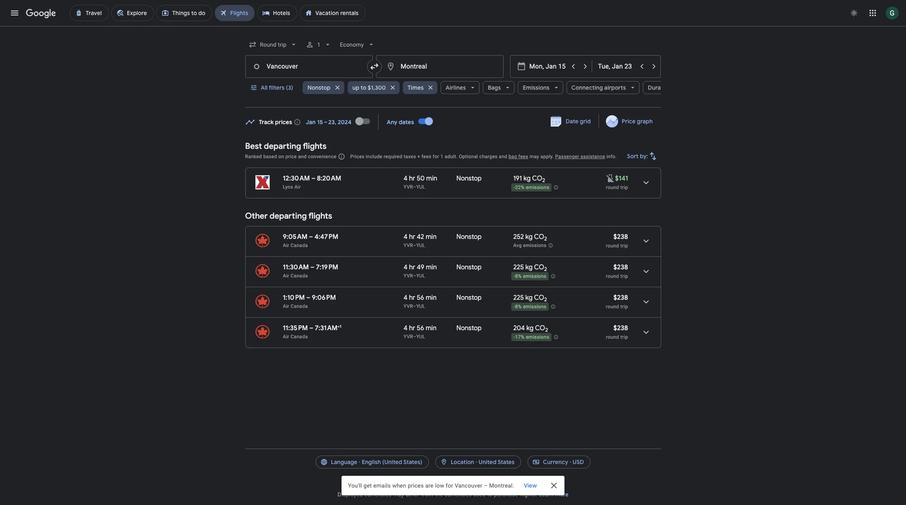 Task type: describe. For each thing, give the bounding box(es) containing it.
yvr for 4:47 pm
[[404, 243, 413, 249]]

sort by: button
[[624, 147, 661, 166]]

bag
[[509, 154, 518, 160]]

kg for 4:47 pm
[[526, 233, 533, 241]]

emissions
[[523, 84, 550, 91]]

$141
[[616, 175, 629, 183]]

emissions for 9:06 pm
[[523, 304, 547, 310]]

air inside 12:30 am – 8:20 am lynx air
[[295, 185, 301, 190]]

17%
[[516, 335, 525, 341]]

total duration 4 hr 50 min. element
[[404, 175, 457, 184]]

-8% emissions for 4 hr 56 min
[[514, 304, 547, 310]]

1 and from the left
[[298, 154, 307, 160]]

co inside 204 kg co 2
[[535, 325, 546, 333]]

studies
[[458, 478, 477, 484]]

airports
[[605, 84, 626, 91]]

other
[[245, 211, 268, 221]]

prices inside view status
[[408, 483, 424, 490]]

montreal.
[[490, 483, 515, 490]]

8:20 am
[[317, 175, 342, 183]]

225 kg co 2 for 4 hr 49 min
[[514, 264, 547, 273]]

round trip
[[606, 185, 629, 191]]

kg for 9:06 pm
[[526, 294, 533, 302]]

5 yul from the top
[[417, 334, 426, 340]]

center
[[532, 478, 549, 484]]

56 for 7:31 am
[[417, 325, 424, 333]]

to inside popup button
[[361, 84, 367, 91]]

Arrival time: 7:31 AM on  Tuesday, January 16. text field
[[315, 324, 342, 333]]

loading results progress bar
[[0, 26, 907, 28]]

2 fees from the left
[[519, 154, 529, 160]]

jan
[[306, 118, 316, 126]]

jan 15 – 23, 2024
[[306, 118, 352, 126]]

flight details. leaves vancouver international airport at 11:35 pm on monday, january 15 and arrives at montréal-pierre elliott trudeau international airport at 7:31 am on tuesday, january 16. image
[[637, 323, 656, 343]]

11:30 am – 7:19 pm air canada
[[283, 264, 338, 279]]

8% for 4 hr 56 min
[[516, 304, 522, 310]]

displayed currencies may differ from the currencies used to purchase flights. learn more
[[338, 492, 569, 499]]

– inside '1:10 pm – 9:06 pm air canada'
[[307, 294, 311, 302]]

include
[[366, 154, 383, 160]]

price graph button
[[601, 114, 660, 129]]

flight details. leaves vancouver international airport at 12:30 am on monday, january 15 and arrives at montréal-pierre elliott trudeau international airport at 8:20 am on monday, january 15. image
[[637, 173, 656, 193]]

best departing flights
[[245, 141, 327, 152]]

4 hr 56 min yvr – yul for 7:31 am
[[404, 325, 437, 340]]

1 button
[[303, 35, 335, 54]]

you'll
[[348, 483, 362, 490]]

flight details. leaves vancouver international airport at 1:10 pm on monday, january 15 and arrives at montréal-pierre elliott trudeau international airport at 9:06 pm on monday, january 15. image
[[637, 293, 656, 312]]

about link
[[353, 474, 377, 487]]

co for 7:19 pm
[[534, 264, 545, 272]]

yul for 8:20 am
[[417, 185, 426, 190]]

price
[[286, 154, 297, 160]]

hr for 9:06 pm
[[409, 294, 416, 302]]

-8% emissions for 4 hr 49 min
[[514, 274, 547, 280]]

price
[[622, 118, 636, 125]]

Departure text field
[[530, 56, 567, 78]]

connecting
[[572, 84, 603, 91]]

charges
[[480, 154, 498, 160]]

swap origin and destination. image
[[370, 62, 379, 72]]

– inside view status
[[484, 483, 488, 490]]

5 nonstop flight. element from the top
[[457, 325, 482, 334]]

air for 11:30 am
[[283, 274, 289, 279]]

main content containing best departing flights
[[245, 112, 661, 355]]

canada for 1:10 pm
[[291, 304, 308, 310]]

adult.
[[445, 154, 458, 160]]

times button
[[403, 78, 438, 98]]

$238 round trip for 9:06 pm
[[606, 294, 629, 310]]

yul for 9:06 pm
[[417, 304, 426, 310]]

round for 7:19 pm
[[606, 274, 620, 280]]

when
[[393, 483, 407, 490]]

leaves vancouver international airport at 1:10 pm on monday, january 15 and arrives at montréal-pierre elliott trudeau international airport at 9:06 pm on monday, january 15. element
[[283, 294, 336, 302]]

- for 7:19 pm
[[514, 274, 516, 280]]

4 hr 42 min yvr – yul
[[404, 233, 437, 249]]

Arrival time: 8:20 AM. text field
[[317, 175, 342, 183]]

for inside view status
[[446, 483, 454, 490]]

5 yvr from the top
[[404, 334, 413, 340]]

up
[[353, 84, 360, 91]]

you'll get emails when prices are low for vancouver – montreal.
[[348, 483, 515, 490]]

5 4 from the top
[[404, 325, 408, 333]]

times
[[408, 84, 424, 91]]

kg for 8:20 am
[[524, 175, 531, 183]]

nonstop for 4:47 pm
[[457, 233, 482, 241]]

– inside 12:30 am – 8:20 am lynx air
[[312, 175, 316, 183]]

this price for this flight doesn't include overhead bin access. if you need a carry-on bag, use the bags filter to update prices. image
[[606, 174, 616, 183]]

ranked
[[245, 154, 262, 160]]

get
[[364, 483, 372, 490]]

connecting airports
[[572, 84, 626, 91]]

purchase
[[494, 492, 518, 499]]

view
[[524, 483, 537, 490]]

connecting airports button
[[567, 78, 640, 98]]

Arrival time: 9:06 PM. text field
[[312, 294, 336, 302]]

co for 4:47 pm
[[534, 233, 545, 241]]

7:19 pm
[[316, 264, 338, 272]]

kg inside 204 kg co 2
[[527, 325, 534, 333]]

min for 9:06 pm
[[426, 294, 437, 302]]

15 – 23,
[[317, 118, 337, 126]]

from
[[421, 492, 434, 499]]

hr for 8:20 am
[[409, 175, 416, 183]]

2024
[[338, 118, 352, 126]]

flight details. leaves vancouver international airport at 9:05 am on monday, january 15 and arrives at montréal-pierre elliott trudeau international airport at 4:47 pm on monday, january 15. image
[[637, 232, 656, 251]]

none search field containing all filters (3)
[[245, 35, 686, 108]]

find the best price region
[[245, 112, 661, 135]]

all filters (3) button
[[245, 78, 300, 98]]

4 hr 50 min yvr – yul
[[404, 175, 438, 190]]

nonstop button
[[303, 78, 345, 98]]

2 for 9:06 pm
[[545, 297, 547, 304]]

round for 9:06 pm
[[606, 304, 620, 310]]

min for 8:20 am
[[427, 175, 438, 183]]

price graph
[[622, 118, 653, 125]]

8% for 4 hr 49 min
[[516, 274, 522, 280]]

sort
[[627, 153, 639, 160]]

2 and from the left
[[499, 154, 508, 160]]

filters
[[269, 84, 285, 91]]

9:05 am
[[283, 233, 308, 241]]

$238 round trip for 4:47 pm
[[606, 233, 629, 249]]

flight details. leaves vancouver international airport at 11:30 am on monday, january 15 and arrives at montréal-pierre elliott trudeau international airport at 7:19 pm on monday, january 15. image
[[637, 262, 656, 282]]

sort by:
[[627, 153, 648, 160]]

emissions down the "252 kg co 2"
[[523, 243, 547, 249]]

0 vertical spatial +
[[418, 154, 421, 160]]

emissions button
[[518, 78, 564, 98]]

ranked based on price and convenience
[[245, 154, 337, 160]]

passenger
[[556, 154, 580, 160]]

225 for 4 hr 56 min
[[514, 294, 524, 302]]

nonstop flight. element for 8:20 am
[[457, 175, 482, 184]]

– inside the 11:35 pm – 7:31 am + 1
[[310, 325, 314, 333]]

nonstop for 7:19 pm
[[457, 264, 482, 272]]

terms link
[[404, 474, 429, 487]]

yvr for 9:06 pm
[[404, 304, 413, 310]]

$1,300
[[368, 84, 386, 91]]

hr for 4:47 pm
[[409, 233, 416, 241]]

airlines button
[[441, 78, 480, 98]]

help center link
[[515, 474, 553, 487]]

1 inside the 11:35 pm – 7:31 am + 1
[[340, 324, 342, 330]]

prices
[[350, 154, 365, 160]]

differ
[[406, 492, 420, 499]]

-22% emissions
[[514, 185, 550, 191]]

emissions down 204 kg co 2
[[526, 335, 550, 341]]

prices inside find the best price region
[[275, 118, 292, 126]]

track prices
[[259, 118, 292, 126]]

4 - from the top
[[514, 335, 516, 341]]

4 canada from the top
[[291, 334, 308, 340]]

252 kg co 2
[[514, 233, 547, 243]]

air canada
[[283, 334, 308, 340]]

191
[[514, 175, 522, 183]]

204
[[514, 325, 525, 333]]

taxes
[[404, 154, 416, 160]]

any dates
[[387, 118, 414, 126]]

departing for other
[[270, 211, 307, 221]]

departing for best
[[264, 141, 301, 152]]

– inside 4 hr 42 min yvr – yul
[[413, 243, 417, 249]]

prices include required taxes + fees for 1 adult. optional charges and bag fees may apply. passenger assistance
[[350, 154, 606, 160]]

required
[[384, 154, 403, 160]]

- for 9:06 pm
[[514, 304, 516, 310]]

flights.
[[520, 492, 538, 499]]

total duration 4 hr 56 min. element for 225
[[404, 294, 457, 304]]

252
[[514, 233, 524, 241]]

united
[[479, 459, 497, 467]]

42
[[417, 233, 424, 241]]

22%
[[516, 185, 525, 191]]

co for 8:20 am
[[533, 175, 543, 183]]

$238 round trip for 7:19 pm
[[606, 264, 629, 280]]



Task type: locate. For each thing, give the bounding box(es) containing it.
1 canada from the top
[[291, 243, 308, 249]]

canada inside '1:10 pm – 9:06 pm air canada'
[[291, 304, 308, 310]]

0 horizontal spatial prices
[[275, 118, 292, 126]]

1 fees from the left
[[422, 154, 432, 160]]

canada inside the 9:05 am – 4:47 pm air canada
[[291, 243, 308, 249]]

1 yul from the top
[[417, 185, 426, 190]]

4 $238 round trip from the top
[[606, 325, 629, 341]]

1 horizontal spatial for
[[446, 483, 454, 490]]

trip down $238 text box
[[621, 243, 629, 249]]

trip down $238 text field
[[621, 304, 629, 310]]

2 4 from the top
[[404, 233, 408, 241]]

co up the -22% emissions
[[533, 175, 543, 183]]

vancouver
[[455, 483, 483, 490]]

trip for 4:47 pm
[[621, 243, 629, 249]]

1 238 us dollars text field from the top
[[614, 264, 629, 272]]

2 -8% emissions from the top
[[514, 304, 547, 310]]

1 horizontal spatial fees
[[519, 154, 529, 160]]

0 horizontal spatial fees
[[422, 154, 432, 160]]

1 yvr from the top
[[404, 185, 413, 190]]

0 vertical spatial departing
[[264, 141, 301, 152]]

0 vertical spatial -8% emissions
[[514, 274, 547, 280]]

1 vertical spatial 8%
[[516, 304, 522, 310]]

1 vertical spatial 225
[[514, 294, 524, 302]]

canada
[[291, 243, 308, 249], [291, 274, 308, 279], [291, 304, 308, 310], [291, 334, 308, 340]]

- for 8:20 am
[[514, 185, 516, 191]]

round down $238 text box
[[606, 243, 620, 249]]

canada for 11:30 am
[[291, 274, 308, 279]]

0 vertical spatial 1
[[317, 41, 321, 48]]

co for 9:06 pm
[[534, 294, 545, 302]]

3 $238 round trip from the top
[[606, 294, 629, 310]]

2 225 from the top
[[514, 294, 524, 302]]

1 56 from the top
[[417, 294, 424, 302]]

4 hr 56 min yvr – yul
[[404, 294, 437, 310], [404, 325, 437, 340]]

238 US dollars text field
[[614, 233, 629, 241]]

- down avg on the right top
[[514, 274, 516, 280]]

2 yul from the top
[[417, 243, 426, 249]]

– inside '11:30 am – 7:19 pm air canada'
[[311, 264, 315, 272]]

1 vertical spatial flights
[[309, 211, 332, 221]]

– inside 4 hr 50 min yvr – yul
[[413, 185, 417, 190]]

2 up -17% emissions in the bottom right of the page
[[546, 327, 548, 334]]

best
[[245, 141, 262, 152]]

flights up convenience
[[303, 141, 327, 152]]

trip
[[621, 185, 629, 191], [621, 243, 629, 249], [621, 274, 629, 280], [621, 304, 629, 310], [621, 335, 629, 341]]

- up 204
[[514, 304, 516, 310]]

1 -8% emissions from the top
[[514, 274, 547, 280]]

4 for 7:19 pm
[[404, 264, 408, 272]]

min inside 4 hr 42 min yvr – yul
[[426, 233, 437, 241]]

flights for other departing flights
[[309, 211, 332, 221]]

0 vertical spatial 225 kg co 2
[[514, 264, 547, 273]]

kg for 7:19 pm
[[526, 264, 533, 272]]

225 kg co 2 up 204 kg co 2
[[514, 294, 547, 304]]

air down 9:05 am
[[283, 243, 289, 249]]

- down 204
[[514, 335, 516, 341]]

emissions for 8:20 am
[[526, 185, 550, 191]]

4 $238 from the top
[[614, 325, 629, 333]]

currencies down emails on the bottom of page
[[365, 492, 392, 499]]

238 US dollars text field
[[614, 264, 629, 272], [614, 325, 629, 333]]

round up $238 text field
[[606, 274, 620, 280]]

air down 12:30 am
[[295, 185, 301, 190]]

4 hr 56 min yvr – yul for 9:06 pm
[[404, 294, 437, 310]]

Return text field
[[598, 56, 636, 78]]

225 kg co 2 down avg emissions
[[514, 264, 547, 273]]

co up 204 kg co 2
[[534, 294, 545, 302]]

canada down 11:35 pm text field
[[291, 334, 308, 340]]

0 vertical spatial may
[[530, 154, 540, 160]]

1 225 kg co 2 from the top
[[514, 264, 547, 273]]

12:30 am
[[283, 175, 310, 183]]

4 trip from the top
[[621, 304, 629, 310]]

bag fees button
[[509, 154, 529, 160]]

8% down avg on the right top
[[516, 274, 522, 280]]

location
[[451, 459, 475, 467]]

trip up $238 text field
[[621, 274, 629, 280]]

$238 left flight details. leaves vancouver international airport at 11:35 pm on monday, january 15 and arrives at montréal-pierre elliott trudeau international airport at 7:31 am on tuesday, january 16. icon
[[614, 325, 629, 333]]

and left bag
[[499, 154, 508, 160]]

2 for 7:19 pm
[[545, 266, 547, 273]]

0 horizontal spatial 1
[[317, 41, 321, 48]]

$238 for 7:19 pm
[[614, 264, 629, 272]]

5 hr from the top
[[409, 325, 416, 333]]

kg up 204 kg co 2
[[526, 294, 533, 302]]

0 vertical spatial flights
[[303, 141, 327, 152]]

0 vertical spatial for
[[433, 154, 439, 160]]

Departure time: 11:30 AM. text field
[[283, 264, 309, 272]]

238 us dollars text field for 204
[[614, 325, 629, 333]]

225 kg co 2 for 4 hr 56 min
[[514, 294, 547, 304]]

238 us dollars text field left flight details. leaves vancouver international airport at 11:30 am on monday, january 15 and arrives at montréal-pierre elliott trudeau international airport at 7:19 pm on monday, january 15. icon
[[614, 264, 629, 272]]

1 vertical spatial +
[[338, 324, 340, 330]]

min for 4:47 pm
[[426, 233, 437, 241]]

3 4 from the top
[[404, 264, 408, 272]]

2 238 us dollars text field from the top
[[614, 325, 629, 333]]

1:10 pm
[[283, 294, 305, 302]]

privacy
[[381, 478, 400, 484]]

1
[[317, 41, 321, 48], [441, 154, 444, 160], [340, 324, 342, 330]]

0 horizontal spatial and
[[298, 154, 307, 160]]

1 $238 round trip from the top
[[606, 233, 629, 249]]

4 inside 4 hr 49 min yvr – yul
[[404, 264, 408, 272]]

may down when
[[393, 492, 404, 499]]

min for 7:19 pm
[[426, 264, 437, 272]]

2 - from the top
[[514, 274, 516, 280]]

1 horizontal spatial and
[[499, 154, 508, 160]]

nonstop flight. element
[[457, 175, 482, 184], [457, 233, 482, 243], [457, 264, 482, 273], [457, 294, 482, 304], [457, 325, 482, 334]]

any
[[387, 118, 398, 126]]

225 for 4 hr 49 min
[[514, 264, 524, 272]]

2 $238 round trip from the top
[[606, 264, 629, 280]]

nonstop flight. element for 4:47 pm
[[457, 233, 482, 243]]

11:35 pm – 7:31 am + 1
[[283, 324, 342, 333]]

co down avg emissions
[[534, 264, 545, 272]]

for
[[433, 154, 439, 160], [446, 483, 454, 490]]

1 vertical spatial prices
[[408, 483, 424, 490]]

yul for 4:47 pm
[[417, 243, 426, 249]]

co up avg emissions
[[534, 233, 545, 241]]

feedback link
[[481, 474, 515, 487]]

3 round from the top
[[606, 274, 620, 280]]

to right up
[[361, 84, 367, 91]]

Departure time: 12:30 AM. text field
[[283, 175, 310, 183]]

9:06 pm
[[312, 294, 336, 302]]

up to $1,300 button
[[348, 78, 400, 98]]

bags button
[[483, 78, 515, 98]]

by:
[[640, 153, 648, 160]]

yul for 7:19 pm
[[417, 274, 426, 279]]

leaves vancouver international airport at 9:05 am on monday, january 15 and arrives at montréal-pierre elliott trudeau international airport at 4:47 pm on monday, january 15. element
[[283, 233, 339, 241]]

air for 9:05 am
[[283, 243, 289, 249]]

trip down '$141'
[[621, 185, 629, 191]]

up to $1,300
[[353, 84, 386, 91]]

emissions up 204 kg co 2
[[523, 304, 547, 310]]

lynx
[[283, 185, 293, 190]]

yvr inside 4 hr 50 min yvr – yul
[[404, 185, 413, 190]]

225 down avg on the right top
[[514, 264, 524, 272]]

$238 round trip left flight details. leaves vancouver international airport at 9:05 am on monday, january 15 and arrives at montréal-pierre elliott trudeau international airport at 4:47 pm on monday, january 15. image
[[606, 233, 629, 249]]

yvr for 7:19 pm
[[404, 274, 413, 279]]

1 $238 from the top
[[614, 233, 629, 241]]

(3)
[[286, 84, 293, 91]]

flights for best departing flights
[[303, 141, 327, 152]]

leaves vancouver international airport at 11:30 am on monday, january 15 and arrives at montréal-pierre elliott trudeau international airport at 7:19 pm on monday, january 15. element
[[283, 264, 338, 272]]

yvr for 8:20 am
[[404, 185, 413, 190]]

0 vertical spatial 238 us dollars text field
[[614, 264, 629, 272]]

are
[[426, 483, 434, 490]]

1 4 from the top
[[404, 175, 408, 183]]

nonstop flight. element for 9:06 pm
[[457, 294, 482, 304]]

view status
[[342, 477, 565, 496]]

leaves vancouver international airport at 11:35 pm on monday, january 15 and arrives at montréal-pierre elliott trudeau international airport at 7:31 am on tuesday, january 16. element
[[283, 324, 342, 333]]

None search field
[[245, 35, 686, 108]]

nonstop
[[308, 84, 331, 91], [457, 175, 482, 183], [457, 233, 482, 241], [457, 264, 482, 272], [457, 294, 482, 302], [457, 325, 482, 333]]

yvr inside 4 hr 42 min yvr – yul
[[404, 243, 413, 249]]

kg inside 191 kg co 2
[[524, 175, 531, 183]]

yul inside 4 hr 49 min yvr – yul
[[417, 274, 426, 279]]

canada down 1:10 pm text box
[[291, 304, 308, 310]]

1 8% from the top
[[516, 274, 522, 280]]

1 vertical spatial may
[[393, 492, 404, 499]]

privacy link
[[377, 474, 404, 487]]

1 horizontal spatial may
[[530, 154, 540, 160]]

0 vertical spatial 4 hr 56 min yvr – yul
[[404, 294, 437, 310]]

0 horizontal spatial for
[[433, 154, 439, 160]]

141 US dollars text field
[[616, 175, 629, 183]]

49
[[417, 264, 425, 272]]

2 4 hr 56 min yvr – yul from the top
[[404, 325, 437, 340]]

0 horizontal spatial to
[[361, 84, 367, 91]]

2 $238 from the top
[[614, 264, 629, 272]]

min inside 4 hr 49 min yvr – yul
[[426, 264, 437, 272]]

canada for 9:05 am
[[291, 243, 308, 249]]

1 nonstop flight. element from the top
[[457, 175, 482, 184]]

departing
[[264, 141, 301, 152], [270, 211, 307, 221]]

round down $238 text field
[[606, 304, 620, 310]]

hr for 7:19 pm
[[409, 264, 416, 272]]

1 vertical spatial for
[[446, 483, 454, 490]]

2 trip from the top
[[621, 243, 629, 249]]

air for 1:10 pm
[[283, 304, 289, 310]]

2 total duration 4 hr 56 min. element from the top
[[404, 325, 457, 334]]

date grid
[[566, 118, 591, 125]]

round down this price for this flight doesn't include overhead bin access. if you need a carry-on bag, use the bags filter to update prices. image
[[606, 185, 620, 191]]

main content
[[245, 112, 661, 355]]

about
[[357, 478, 373, 484]]

canada down 11:30 am text box
[[291, 274, 308, 279]]

kg inside the "252 kg co 2"
[[526, 233, 533, 241]]

0 vertical spatial prices
[[275, 118, 292, 126]]

56 for 9:06 pm
[[417, 294, 424, 302]]

learn more about ranking image
[[338, 153, 346, 161]]

1 vertical spatial departing
[[270, 211, 307, 221]]

11:30 am
[[283, 264, 309, 272]]

2 8% from the top
[[516, 304, 522, 310]]

$238 round trip left "flight details. leaves vancouver international airport at 1:10 pm on monday, january 15 and arrives at montréal-pierre elliott trudeau international airport at 9:06 pm on monday, january 15." image
[[606, 294, 629, 310]]

4 for 4:47 pm
[[404, 233, 408, 241]]

round for 4:47 pm
[[606, 243, 620, 249]]

2 for 4:47 pm
[[545, 236, 547, 243]]

$238 left flight details. leaves vancouver international airport at 9:05 am on monday, january 15 and arrives at montréal-pierre elliott trudeau international airport at 4:47 pm on monday, january 15. image
[[614, 233, 629, 241]]

1 horizontal spatial to
[[488, 492, 493, 499]]

air down 1:10 pm
[[283, 304, 289, 310]]

trip left flight details. leaves vancouver international airport at 11:35 pm on monday, january 15 and arrives at montréal-pierre elliott trudeau international airport at 7:31 am on tuesday, january 16. icon
[[621, 335, 629, 341]]

1 currencies from the left
[[365, 492, 392, 499]]

yvr inside 4 hr 49 min yvr – yul
[[404, 274, 413, 279]]

co
[[533, 175, 543, 183], [534, 233, 545, 241], [534, 264, 545, 272], [534, 294, 545, 302], [535, 325, 546, 333]]

help center
[[519, 478, 549, 484]]

view button
[[518, 479, 544, 494]]

2 225 kg co 2 from the top
[[514, 294, 547, 304]]

3 trip from the top
[[621, 274, 629, 280]]

all
[[261, 84, 268, 91]]

for up displayed currencies may differ from the currencies used to purchase flights. learn more
[[446, 483, 454, 490]]

1 vertical spatial total duration 4 hr 56 min. element
[[404, 325, 457, 334]]

flights up 4:47 pm
[[309, 211, 332, 221]]

4 yul from the top
[[417, 304, 426, 310]]

united states
[[479, 459, 515, 467]]

and
[[298, 154, 307, 160], [499, 154, 508, 160]]

leaves vancouver international airport at 12:30 am on monday, january 15 and arrives at montréal-pierre elliott trudeau international airport at 8:20 am on monday, january 15. element
[[283, 175, 342, 183]]

learn
[[539, 492, 554, 499]]

1 round from the top
[[606, 185, 620, 191]]

$238 for 9:06 pm
[[614, 294, 629, 302]]

3 yvr from the top
[[404, 274, 413, 279]]

$238 for 4:47 pm
[[614, 233, 629, 241]]

1 total duration 4 hr 56 min. element from the top
[[404, 294, 457, 304]]

1 - from the top
[[514, 185, 516, 191]]

nonstop inside nonstop popup button
[[308, 84, 331, 91]]

-8% emissions
[[514, 274, 547, 280], [514, 304, 547, 310]]

1 trip from the top
[[621, 185, 629, 191]]

kg up avg emissions
[[526, 233, 533, 241]]

4 hr from the top
[[409, 294, 416, 302]]

$238 round trip left flight details. leaves vancouver international airport at 11:35 pm on monday, january 15 and arrives at montréal-pierre elliott trudeau international airport at 7:31 am on tuesday, january 16. icon
[[606, 325, 629, 341]]

air down 11:35 pm
[[283, 334, 289, 340]]

duration button
[[643, 78, 686, 98]]

date grid button
[[545, 114, 598, 129]]

2 vertical spatial 1
[[340, 324, 342, 330]]

None field
[[245, 37, 301, 52], [337, 37, 379, 52], [245, 37, 301, 52], [337, 37, 379, 52]]

3 canada from the top
[[291, 304, 308, 310]]

2 down avg emissions
[[545, 266, 547, 273]]

co inside 191 kg co 2
[[533, 175, 543, 183]]

2 for 8:20 am
[[543, 177, 546, 184]]

1 horizontal spatial 1
[[340, 324, 342, 330]]

0 vertical spatial 225
[[514, 264, 524, 272]]

duration
[[648, 84, 672, 91]]

join
[[433, 478, 444, 484]]

hr inside 4 hr 42 min yvr – yul
[[409, 233, 416, 241]]

usd
[[573, 459, 584, 467]]

english
[[362, 459, 381, 467]]

5 round from the top
[[606, 335, 620, 341]]

0 horizontal spatial currencies
[[365, 492, 392, 499]]

currencies
[[365, 492, 392, 499], [445, 492, 472, 499]]

1 horizontal spatial prices
[[408, 483, 424, 490]]

total duration 4 hr 56 min. element for 204
[[404, 325, 457, 334]]

8% up 204
[[516, 304, 522, 310]]

+ inside the 11:35 pm – 7:31 am + 1
[[338, 324, 340, 330]]

0 vertical spatial total duration 4 hr 56 min. element
[[404, 294, 457, 304]]

1 horizontal spatial +
[[418, 154, 421, 160]]

hr inside 4 hr 50 min yvr – yul
[[409, 175, 416, 183]]

Departure time: 11:35 PM. text field
[[283, 325, 308, 333]]

4 yvr from the top
[[404, 304, 413, 310]]

avg emissions
[[514, 243, 547, 249]]

2 round from the top
[[606, 243, 620, 249]]

prices left learn more about tracked prices 'image'
[[275, 118, 292, 126]]

emissions down avg emissions
[[523, 274, 547, 280]]

1 4 hr 56 min yvr – yul from the top
[[404, 294, 437, 310]]

-8% emissions down avg emissions
[[514, 274, 547, 280]]

apply.
[[541, 154, 554, 160]]

56
[[417, 294, 424, 302], [417, 325, 424, 333]]

emissions down 191 kg co 2
[[526, 185, 550, 191]]

1 vertical spatial 238 us dollars text field
[[614, 325, 629, 333]]

states)
[[404, 459, 423, 467]]

total duration 4 hr 56 min. element
[[404, 294, 457, 304], [404, 325, 457, 334]]

Arrival time: 4:47 PM. text field
[[315, 233, 339, 241]]

0 vertical spatial to
[[361, 84, 367, 91]]

2 up the -22% emissions
[[543, 177, 546, 184]]

1 inside popup button
[[317, 41, 321, 48]]

3 hr from the top
[[409, 264, 416, 272]]

– inside 4 hr 49 min yvr – yul
[[413, 274, 417, 279]]

kg right '191'
[[524, 175, 531, 183]]

emissions for 7:19 pm
[[523, 274, 547, 280]]

kg down avg emissions
[[526, 264, 533, 272]]

2 inside the "252 kg co 2"
[[545, 236, 547, 243]]

7:31 am
[[315, 325, 338, 333]]

yul inside 4 hr 42 min yvr – yul
[[417, 243, 426, 249]]

fees
[[422, 154, 432, 160], [519, 154, 529, 160]]

2 nonstop flight. element from the top
[[457, 233, 482, 243]]

language
[[331, 459, 358, 467]]

4 nonstop flight. element from the top
[[457, 294, 482, 304]]

-17% emissions
[[514, 335, 550, 341]]

1 225 from the top
[[514, 264, 524, 272]]

2 hr from the top
[[409, 233, 416, 241]]

yul inside 4 hr 50 min yvr – yul
[[417, 185, 426, 190]]

Departure time: 1:10 PM. text field
[[283, 294, 305, 302]]

learn more link
[[539, 492, 569, 499]]

prices
[[275, 118, 292, 126], [408, 483, 424, 490]]

learn more about tracked prices image
[[294, 118, 301, 126]]

air inside '11:30 am – 7:19 pm air canada'
[[283, 274, 289, 279]]

-8% emissions up 204 kg co 2
[[514, 304, 547, 310]]

Arrival time: 7:19 PM. text field
[[316, 264, 338, 272]]

4 for 8:20 am
[[404, 175, 408, 183]]

fees right the taxes
[[422, 154, 432, 160]]

change appearance image
[[845, 3, 864, 23]]

2 up avg emissions
[[545, 236, 547, 243]]

2 inside 191 kg co 2
[[543, 177, 546, 184]]

optional
[[459, 154, 478, 160]]

nonstop for 9:06 pm
[[457, 294, 482, 302]]

191 kg co 2
[[514, 175, 546, 184]]

225 up 204
[[514, 294, 524, 302]]

may left the apply.
[[530, 154, 540, 160]]

for left adult.
[[433, 154, 439, 160]]

currency
[[543, 459, 569, 467]]

238 US dollars text field
[[614, 294, 629, 302]]

canada down 9:05 am
[[291, 243, 308, 249]]

2
[[543, 177, 546, 184], [545, 236, 547, 243], [545, 266, 547, 273], [545, 297, 547, 304], [546, 327, 548, 334]]

co inside the "252 kg co 2"
[[534, 233, 545, 241]]

the
[[435, 492, 443, 499]]

air down 11:30 am
[[283, 274, 289, 279]]

4:47 pm
[[315, 233, 339, 241]]

2 yvr from the top
[[404, 243, 413, 249]]

feedback
[[485, 478, 511, 484]]

2 currencies from the left
[[445, 492, 472, 499]]

1 vertical spatial 4 hr 56 min yvr – yul
[[404, 325, 437, 340]]

may inside main content
[[530, 154, 540, 160]]

1 hr from the top
[[409, 175, 416, 183]]

trip for 7:19 pm
[[621, 274, 629, 280]]

currencies down 'vancouver'
[[445, 492, 472, 499]]

0 horizontal spatial may
[[393, 492, 404, 499]]

and right price
[[298, 154, 307, 160]]

$238 left "flight details. leaves vancouver international airport at 1:10 pm on monday, january 15 and arrives at montréal-pierre elliott trudeau international airport at 9:06 pm on monday, january 15." image
[[614, 294, 629, 302]]

kg up -17% emissions in the bottom right of the page
[[527, 325, 534, 333]]

Departure time: 9:05 AM. text field
[[283, 233, 308, 241]]

displayed
[[338, 492, 363, 499]]

0 horizontal spatial +
[[338, 324, 340, 330]]

1 vertical spatial 225 kg co 2
[[514, 294, 547, 304]]

238 us dollars text field left flight details. leaves vancouver international airport at 11:35 pm on monday, january 15 and arrives at montréal-pierre elliott trudeau international airport at 7:31 am on tuesday, january 16. icon
[[614, 325, 629, 333]]

trip for 9:06 pm
[[621, 304, 629, 310]]

4 for 9:06 pm
[[404, 294, 408, 302]]

co up -17% emissions in the bottom right of the page
[[535, 325, 546, 333]]

used
[[473, 492, 486, 499]]

4 round from the top
[[606, 304, 620, 310]]

2 up 204 kg co 2
[[545, 297, 547, 304]]

total duration 4 hr 49 min. element
[[404, 264, 457, 273]]

departing up 9:05 am text field
[[270, 211, 307, 221]]

nonstop for 8:20 am
[[457, 175, 482, 183]]

airlines
[[446, 84, 466, 91]]

$238 round trip up $238 text field
[[606, 264, 629, 280]]

1 vertical spatial 1
[[441, 154, 444, 160]]

4 inside 4 hr 50 min yvr – yul
[[404, 175, 408, 183]]

to right used
[[488, 492, 493, 499]]

4
[[404, 175, 408, 183], [404, 233, 408, 241], [404, 264, 408, 272], [404, 294, 408, 302], [404, 325, 408, 333]]

1 horizontal spatial currencies
[[445, 492, 472, 499]]

1 vertical spatial 56
[[417, 325, 424, 333]]

dates
[[399, 118, 414, 126]]

0 vertical spatial 56
[[417, 294, 424, 302]]

0 vertical spatial 8%
[[516, 274, 522, 280]]

fees right bag
[[519, 154, 529, 160]]

min inside 4 hr 50 min yvr – yul
[[427, 175, 438, 183]]

3 nonstop flight. element from the top
[[457, 264, 482, 273]]

2 inside 204 kg co 2
[[546, 327, 548, 334]]

hr
[[409, 175, 416, 183], [409, 233, 416, 241], [409, 264, 416, 272], [409, 294, 416, 302], [409, 325, 416, 333]]

– inside the 9:05 am – 4:47 pm air canada
[[309, 233, 313, 241]]

nonstop flight. element for 7:19 pm
[[457, 264, 482, 273]]

1 vertical spatial -8% emissions
[[514, 304, 547, 310]]

main menu image
[[10, 8, 20, 18]]

- down '191'
[[514, 185, 516, 191]]

total duration 4 hr 42 min. element
[[404, 233, 457, 243]]

2 horizontal spatial 1
[[441, 154, 444, 160]]

air inside the 9:05 am – 4:47 pm air canada
[[283, 243, 289, 249]]

4 4 from the top
[[404, 294, 408, 302]]

passenger assistance button
[[556, 154, 606, 160]]

5 trip from the top
[[621, 335, 629, 341]]

None text field
[[245, 55, 373, 78], [376, 55, 504, 78], [245, 55, 373, 78], [376, 55, 504, 78]]

low
[[435, 483, 445, 490]]

9:05 am – 4:47 pm air canada
[[283, 233, 339, 249]]

3 - from the top
[[514, 304, 516, 310]]

departing up the on
[[264, 141, 301, 152]]

hr inside 4 hr 49 min yvr – yul
[[409, 264, 416, 272]]

$238 left flight details. leaves vancouver international airport at 11:30 am on monday, january 15 and arrives at montréal-pierre elliott trudeau international airport at 7:19 pm on monday, january 15. icon
[[614, 264, 629, 272]]

2 56 from the top
[[417, 325, 424, 333]]

prices up differ at the left of page
[[408, 483, 424, 490]]

help
[[519, 478, 531, 484]]

238 us dollars text field for 225
[[614, 264, 629, 272]]

3 $238 from the top
[[614, 294, 629, 302]]

3 yul from the top
[[417, 274, 426, 279]]

canada inside '11:30 am – 7:19 pm air canada'
[[291, 274, 308, 279]]

2 canada from the top
[[291, 274, 308, 279]]

4 inside 4 hr 42 min yvr – yul
[[404, 233, 408, 241]]

air inside '1:10 pm – 9:06 pm air canada'
[[283, 304, 289, 310]]

–
[[312, 175, 316, 183], [413, 185, 417, 190], [309, 233, 313, 241], [413, 243, 417, 249], [311, 264, 315, 272], [413, 274, 417, 279], [307, 294, 311, 302], [413, 304, 417, 310], [310, 325, 314, 333], [413, 334, 417, 340], [484, 483, 488, 490]]

1 vertical spatial to
[[488, 492, 493, 499]]

round left flight details. leaves vancouver international airport at 11:35 pm on monday, january 15 and arrives at montréal-pierre elliott trudeau international airport at 7:31 am on tuesday, january 16. icon
[[606, 335, 620, 341]]



Task type: vqa. For each thing, say whether or not it's contained in the screenshot.
Convenience stores button
no



